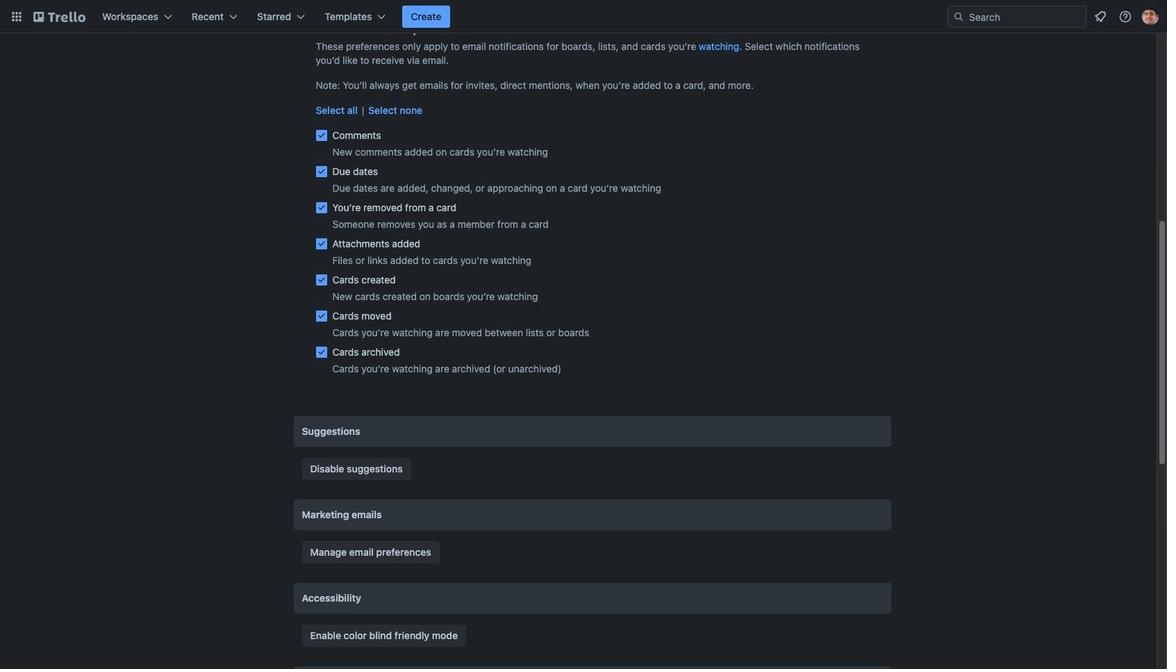 Task type: vqa. For each thing, say whether or not it's contained in the screenshot.
the search image
yes



Task type: locate. For each thing, give the bounding box(es) containing it.
Search field
[[948, 6, 1087, 28]]

0 notifications image
[[1092, 8, 1109, 25]]



Task type: describe. For each thing, give the bounding box(es) containing it.
james peterson (jamespeterson93) image
[[1142, 8, 1159, 25]]

back to home image
[[33, 6, 85, 28]]

primary element
[[0, 0, 1167, 33]]

open information menu image
[[1119, 10, 1133, 24]]

search image
[[953, 11, 964, 22]]



